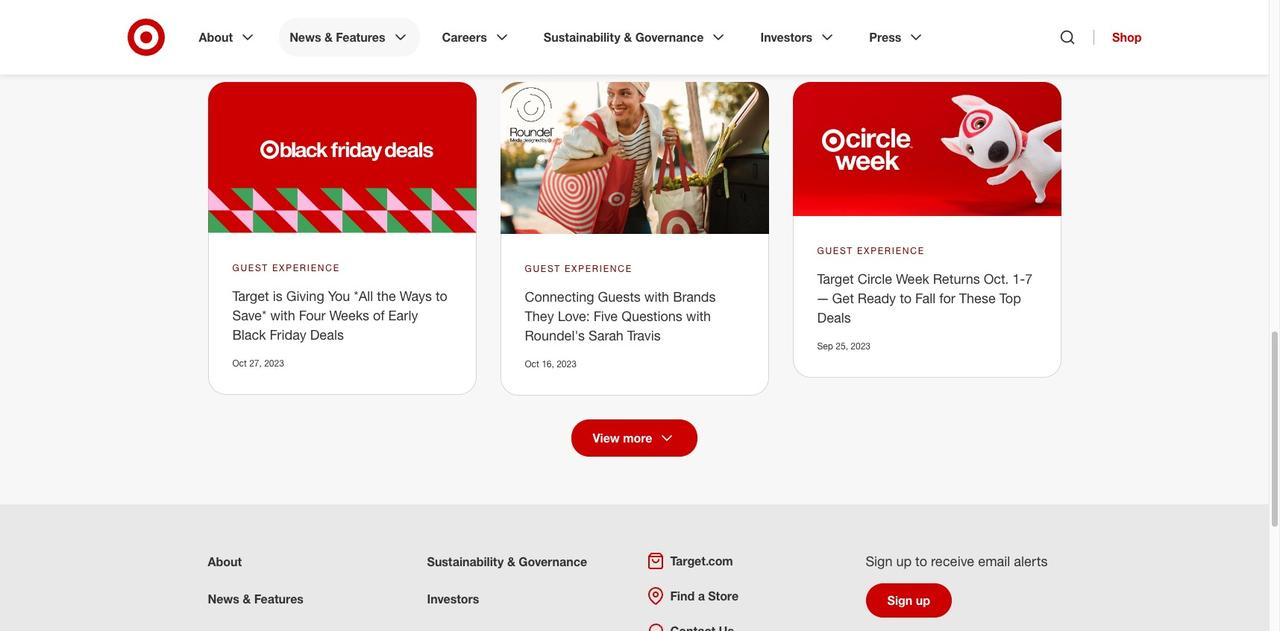 Task type: describe. For each thing, give the bounding box(es) containing it.
about for sustainability & governance
[[208, 555, 242, 570]]

guest experience for is
[[232, 263, 340, 274]]

news for the news & features link to the bottom
[[208, 592, 239, 607]]

2023 right the '17,'
[[266, 21, 286, 32]]

to inside target circle week returns oct. 1-7 — get ready to fall for these top deals
[[900, 290, 912, 307]]

top
[[1000, 290, 1021, 307]]

view more button
[[571, 420, 698, 457]]

about link for careers
[[188, 18, 267, 57]]

oct 27, 2023
[[232, 358, 284, 369]]

& for the topmost sustainability & governance link
[[624, 30, 632, 45]]

careers link
[[432, 18, 521, 57]]

sarah
[[589, 328, 624, 344]]

target.com link
[[646, 553, 733, 571]]

is
[[273, 288, 283, 304]]

target circle week returns oct. 1-7 — get ready to fall for these top deals
[[817, 271, 1033, 326]]

—
[[817, 290, 829, 307]]

circle
[[858, 271, 892, 287]]

find
[[670, 589, 695, 604]]

these
[[959, 290, 996, 307]]

1 vertical spatial sustainability & governance link
[[427, 555, 587, 570]]

experience for circle
[[857, 246, 925, 257]]

a red background with the target bullseye logo next to the words "circle week" and an animated bullseye the dog image leaning sideways and waving. image
[[793, 82, 1061, 217]]

sign up link
[[866, 584, 952, 619]]

press link
[[859, 18, 936, 57]]

find a store link
[[646, 588, 739, 606]]

more
[[623, 431, 652, 446]]

features for the news & features link to the top
[[336, 30, 385, 45]]

view more
[[593, 431, 652, 446]]

shop link
[[1094, 30, 1142, 45]]

sign for sign up
[[887, 594, 913, 609]]

connecting guests with brands they love: five questions with roundel's sarah travis link
[[525, 289, 716, 344]]

to inside target is giving you *all the ways to save* with four weeks of early black friday deals
[[436, 288, 448, 304]]

news & features for the news & features link to the top
[[290, 30, 385, 45]]

0 vertical spatial sustainability & governance link
[[533, 18, 738, 57]]

nov 17, 2023
[[232, 21, 286, 32]]

brands
[[673, 289, 716, 305]]

connecting guests with brands they love: five questions with roundel's sarah travis
[[525, 289, 716, 344]]

they
[[525, 308, 554, 325]]

sep 25, 2023
[[817, 341, 871, 352]]

1 vertical spatial investors link
[[427, 592, 479, 607]]

the
[[377, 288, 396, 304]]

save*
[[232, 307, 267, 324]]

features for the news & features link to the bottom
[[254, 592, 304, 607]]

16,
[[542, 359, 554, 370]]

guest for target is giving you *all the ways to save* with four weeks of early black friday deals
[[232, 263, 268, 274]]

deals inside target circle week returns oct. 1-7 — get ready to fall for these top deals
[[817, 310, 851, 326]]

careers
[[442, 30, 487, 45]]

news & features for the news & features link to the bottom
[[208, 592, 304, 607]]

guest experience link for circle
[[817, 245, 925, 258]]

target is giving you *all the ways to save* with four weeks of early black friday deals
[[232, 288, 448, 343]]

alerts
[[1014, 554, 1048, 570]]

1-
[[1013, 271, 1025, 287]]

guest experience link for guests
[[525, 263, 633, 276]]

27,
[[249, 358, 262, 369]]

target.com
[[670, 554, 733, 569]]

with inside target is giving you *all the ways to save* with four weeks of early black friday deals
[[270, 307, 295, 324]]

target is giving you *all the ways to save* with four weeks of early black friday deals link
[[232, 288, 448, 343]]

oct for connecting guests with brands they love: five questions with roundel's sarah travis
[[525, 359, 539, 370]]

sign up
[[887, 594, 930, 609]]

25,
[[836, 341, 848, 352]]

target circle week returns oct. 1-7 — get ready to fall for these top deals link
[[817, 271, 1033, 326]]

experience for is
[[272, 263, 340, 274]]

press
[[869, 30, 902, 45]]

target for save*
[[232, 288, 269, 304]]

travis
[[627, 328, 661, 344]]



Task type: locate. For each thing, give the bounding box(es) containing it.
experience up guests at the top
[[565, 263, 633, 275]]

2023 right '25,'
[[851, 341, 871, 352]]

receive
[[931, 554, 974, 570]]

news for the news & features link to the top
[[290, 30, 321, 45]]

guest for target circle week returns oct. 1-7 — get ready to fall for these top deals
[[817, 246, 853, 257]]

nov
[[232, 21, 248, 32]]

0 horizontal spatial investors link
[[427, 592, 479, 607]]

0 horizontal spatial guest
[[232, 263, 268, 274]]

ways
[[400, 288, 432, 304]]

&
[[325, 30, 333, 45], [624, 30, 632, 45], [507, 555, 515, 570], [243, 592, 251, 607]]

oct.
[[984, 271, 1009, 287]]

a
[[698, 589, 705, 604]]

2 horizontal spatial guest
[[817, 246, 853, 257]]

find a store
[[670, 589, 739, 604]]

target inside target circle week returns oct. 1-7 — get ready to fall for these top deals
[[817, 271, 854, 287]]

guest experience up connecting
[[525, 263, 633, 275]]

1 horizontal spatial to
[[900, 290, 912, 307]]

0 horizontal spatial experience
[[272, 263, 340, 274]]

guest experience link
[[817, 245, 925, 258], [232, 262, 340, 275], [525, 263, 633, 276]]

oct
[[232, 358, 247, 369], [525, 359, 539, 370]]

guest
[[817, 246, 853, 257], [232, 263, 268, 274], [525, 263, 561, 275]]

& for the news & features link to the bottom
[[243, 592, 251, 607]]

news & features
[[290, 30, 385, 45], [208, 592, 304, 607]]

deals
[[817, 310, 851, 326], [310, 327, 344, 343]]

0 vertical spatial up
[[896, 554, 912, 570]]

0 horizontal spatial deals
[[310, 327, 344, 343]]

sustainability
[[544, 30, 621, 45], [427, 555, 504, 570]]

1 horizontal spatial experience
[[565, 263, 633, 275]]

email
[[978, 554, 1010, 570]]

about
[[199, 30, 233, 45], [208, 555, 242, 570]]

1 vertical spatial sign
[[887, 594, 913, 609]]

guest experience for guests
[[525, 263, 633, 275]]

get
[[832, 290, 854, 307]]

guest up get
[[817, 246, 853, 257]]

deals down get
[[817, 310, 851, 326]]

up for sign up to receive email alerts
[[896, 554, 912, 570]]

experience
[[857, 246, 925, 257], [272, 263, 340, 274], [565, 263, 633, 275]]

sep
[[817, 341, 833, 352]]

0 vertical spatial news & features link
[[279, 18, 420, 57]]

about for careers
[[199, 30, 233, 45]]

0 vertical spatial news
[[290, 30, 321, 45]]

1 vertical spatial sustainability
[[427, 555, 504, 570]]

guests
[[598, 289, 641, 305]]

0 vertical spatial sign
[[866, 554, 893, 570]]

guest up save*
[[232, 263, 268, 274]]

1 horizontal spatial features
[[336, 30, 385, 45]]

friday
[[270, 327, 306, 343]]

fall
[[915, 290, 936, 307]]

sign down sign up to receive email alerts
[[887, 594, 913, 609]]

sign up to receive email alerts
[[866, 554, 1048, 570]]

0 horizontal spatial guest experience
[[232, 263, 340, 274]]

black
[[232, 327, 266, 343]]

early
[[388, 307, 418, 324]]

target up get
[[817, 271, 854, 287]]

store
[[708, 589, 739, 604]]

1 vertical spatial news
[[208, 592, 239, 607]]

with up questions
[[644, 289, 669, 305]]

questions
[[622, 308, 683, 325]]

investors link
[[750, 18, 847, 57], [427, 592, 479, 607]]

sustainability & governance
[[544, 30, 704, 45], [427, 555, 587, 570]]

2 horizontal spatial guest experience link
[[817, 245, 925, 258]]

shop
[[1112, 30, 1142, 45]]

to right the "ways"
[[436, 288, 448, 304]]

0 vertical spatial news & features
[[290, 30, 385, 45]]

you
[[328, 288, 350, 304]]

1 horizontal spatial oct
[[525, 359, 539, 370]]

returns
[[933, 271, 980, 287]]

1 vertical spatial about link
[[208, 555, 242, 570]]

to left fall
[[900, 290, 912, 307]]

guest experience
[[817, 246, 925, 257], [232, 263, 340, 274], [525, 263, 633, 275]]

2023 right "16,"
[[557, 359, 577, 370]]

1 horizontal spatial guest
[[525, 263, 561, 275]]

weeks
[[329, 307, 369, 324]]

a holiday themed graphic with black friday deals text and a target logo. image
[[208, 82, 476, 233]]

sustainability & governance for sustainability & governance link to the bottom
[[427, 555, 587, 570]]

0 vertical spatial sustainability
[[544, 30, 621, 45]]

features
[[336, 30, 385, 45], [254, 592, 304, 607]]

0 vertical spatial governance
[[635, 30, 704, 45]]

guest experience up circle
[[817, 246, 925, 257]]

sustainability & governance for the topmost sustainability & governance link
[[544, 30, 704, 45]]

1 horizontal spatial target
[[817, 271, 854, 287]]

week
[[896, 271, 929, 287]]

0 horizontal spatial target
[[232, 288, 269, 304]]

oct left "16,"
[[525, 359, 539, 370]]

guest experience link for is
[[232, 262, 340, 275]]

deals down the four
[[310, 327, 344, 343]]

news & features link
[[279, 18, 420, 57], [208, 592, 304, 607]]

up down sign up to receive email alerts
[[916, 594, 930, 609]]

1 horizontal spatial with
[[644, 289, 669, 305]]

experience for guests
[[565, 263, 633, 275]]

1 horizontal spatial governance
[[635, 30, 704, 45]]

guest experience link up circle
[[817, 245, 925, 258]]

sign
[[866, 554, 893, 570], [887, 594, 913, 609]]

2023
[[266, 21, 286, 32], [851, 341, 871, 352], [264, 358, 284, 369], [557, 359, 577, 370]]

2023 for connecting guests with brands they love: five questions with roundel's sarah travis
[[557, 359, 577, 370]]

roundel's
[[525, 328, 585, 344]]

sign for sign up to receive email alerts
[[866, 554, 893, 570]]

guest experience link up is
[[232, 262, 340, 275]]

1 vertical spatial features
[[254, 592, 304, 607]]

2023 right 27,
[[264, 358, 284, 369]]

*all
[[354, 288, 373, 304]]

up for sign up
[[916, 594, 930, 609]]

0 horizontal spatial features
[[254, 592, 304, 607]]

0 horizontal spatial investors
[[427, 592, 479, 607]]

0 vertical spatial investors link
[[750, 18, 847, 57]]

1 horizontal spatial up
[[916, 594, 930, 609]]

1 vertical spatial investors
[[427, 592, 479, 607]]

0 horizontal spatial up
[[896, 554, 912, 570]]

experience up giving at the left top of the page
[[272, 263, 340, 274]]

0 horizontal spatial sustainability
[[427, 555, 504, 570]]

view
[[593, 431, 620, 446]]

1 horizontal spatial news
[[290, 30, 321, 45]]

0 vertical spatial sustainability & governance
[[544, 30, 704, 45]]

deals inside target is giving you *all the ways to save* with four weeks of early black friday deals
[[310, 327, 344, 343]]

0 vertical spatial about
[[199, 30, 233, 45]]

7
[[1025, 271, 1033, 287]]

& for the news & features link to the top
[[325, 30, 333, 45]]

experience up circle
[[857, 246, 925, 257]]

giving
[[286, 288, 324, 304]]

guest experience for circle
[[817, 246, 925, 257]]

with down brands
[[686, 308, 711, 325]]

1 vertical spatial about
[[208, 555, 242, 570]]

0 vertical spatial features
[[336, 30, 385, 45]]

about link for sustainability & governance
[[208, 555, 242, 570]]

2023 for target circle week returns oct. 1-7 — get ready to fall for these top deals
[[851, 341, 871, 352]]

with down is
[[270, 307, 295, 324]]

up up sign up
[[896, 554, 912, 570]]

1 vertical spatial news & features
[[208, 592, 304, 607]]

ready
[[858, 290, 896, 307]]

oct 16, 2023
[[525, 359, 577, 370]]

1 horizontal spatial guest experience link
[[525, 263, 633, 276]]

1 horizontal spatial deals
[[817, 310, 851, 326]]

17,
[[251, 21, 263, 32]]

connecting
[[525, 289, 594, 305]]

up
[[896, 554, 912, 570], [916, 594, 930, 609]]

five
[[594, 308, 618, 325]]

0 vertical spatial about link
[[188, 18, 267, 57]]

1 horizontal spatial investors link
[[750, 18, 847, 57]]

guest up connecting
[[525, 263, 561, 275]]

1 vertical spatial sustainability & governance
[[427, 555, 587, 570]]

of
[[373, 307, 385, 324]]

to
[[436, 288, 448, 304], [900, 290, 912, 307], [915, 554, 927, 570]]

target
[[817, 271, 854, 287], [232, 288, 269, 304]]

target up save*
[[232, 288, 269, 304]]

about link
[[188, 18, 267, 57], [208, 555, 242, 570]]

0 horizontal spatial to
[[436, 288, 448, 304]]

news
[[290, 30, 321, 45], [208, 592, 239, 607]]

guest for connecting guests with brands they love: five questions with roundel's sarah travis
[[525, 263, 561, 275]]

oct left 27,
[[232, 358, 247, 369]]

0 horizontal spatial news
[[208, 592, 239, 607]]

0 vertical spatial investors
[[761, 30, 813, 45]]

1 vertical spatial news & features link
[[208, 592, 304, 607]]

a smiling woman places two shopping bags with the target logo into the trunk of her car; over her right shoulder is a line drawing of the bullseye logo with the words roundel – media designed by target. image
[[500, 82, 769, 234]]

four
[[299, 307, 326, 324]]

investors
[[761, 30, 813, 45], [427, 592, 479, 607]]

governance
[[635, 30, 704, 45], [519, 555, 587, 570]]

2 horizontal spatial experience
[[857, 246, 925, 257]]

for
[[939, 290, 956, 307]]

love:
[[558, 308, 590, 325]]

sign up sign up
[[866, 554, 893, 570]]

guest experience up is
[[232, 263, 340, 274]]

2023 for target is giving you *all the ways to save* with four weeks of early black friday deals
[[264, 358, 284, 369]]

with
[[644, 289, 669, 305], [270, 307, 295, 324], [686, 308, 711, 325]]

1 vertical spatial up
[[916, 594, 930, 609]]

1 horizontal spatial investors
[[761, 30, 813, 45]]

& for sustainability & governance link to the bottom
[[507, 555, 515, 570]]

oct for target is giving you *all the ways to save* with four weeks of early black friday deals
[[232, 358, 247, 369]]

0 horizontal spatial oct
[[232, 358, 247, 369]]

0 horizontal spatial governance
[[519, 555, 587, 570]]

1 vertical spatial governance
[[519, 555, 587, 570]]

2 horizontal spatial guest experience
[[817, 246, 925, 257]]

target inside target is giving you *all the ways to save* with four weeks of early black friday deals
[[232, 288, 269, 304]]

1 horizontal spatial sustainability
[[544, 30, 621, 45]]

sustainability & governance link
[[533, 18, 738, 57], [427, 555, 587, 570]]

2 horizontal spatial with
[[686, 308, 711, 325]]

1 horizontal spatial guest experience
[[525, 263, 633, 275]]

guest experience link up connecting
[[525, 263, 633, 276]]

2 horizontal spatial to
[[915, 554, 927, 570]]

to left receive
[[915, 554, 927, 570]]

target for get
[[817, 271, 854, 287]]

0 horizontal spatial with
[[270, 307, 295, 324]]

0 horizontal spatial guest experience link
[[232, 262, 340, 275]]



Task type: vqa. For each thing, say whether or not it's contained in the screenshot.
find a store
yes



